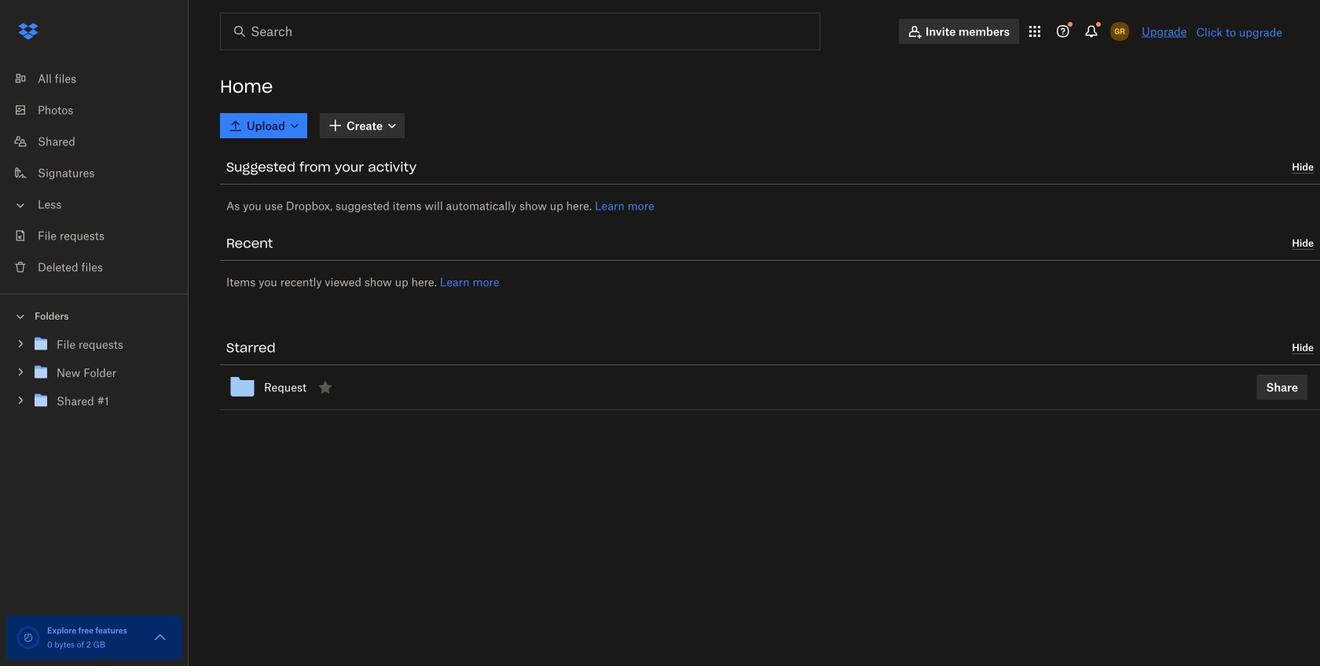 Task type: describe. For each thing, give the bounding box(es) containing it.
dropbox image
[[13, 16, 44, 47]]

Search text field
[[251, 22, 788, 41]]



Task type: vqa. For each thing, say whether or not it's contained in the screenshot.
Folder, Father's Day row
no



Task type: locate. For each thing, give the bounding box(es) containing it.
less image
[[13, 198, 28, 213]]

main content
[[220, 110, 1320, 666]]

row
[[220, 365, 1320, 410]]

quota usage progress bar
[[16, 626, 41, 651]]

cell
[[1245, 369, 1320, 406]]

list
[[0, 53, 189, 294]]

group
[[0, 327, 189, 427]]



